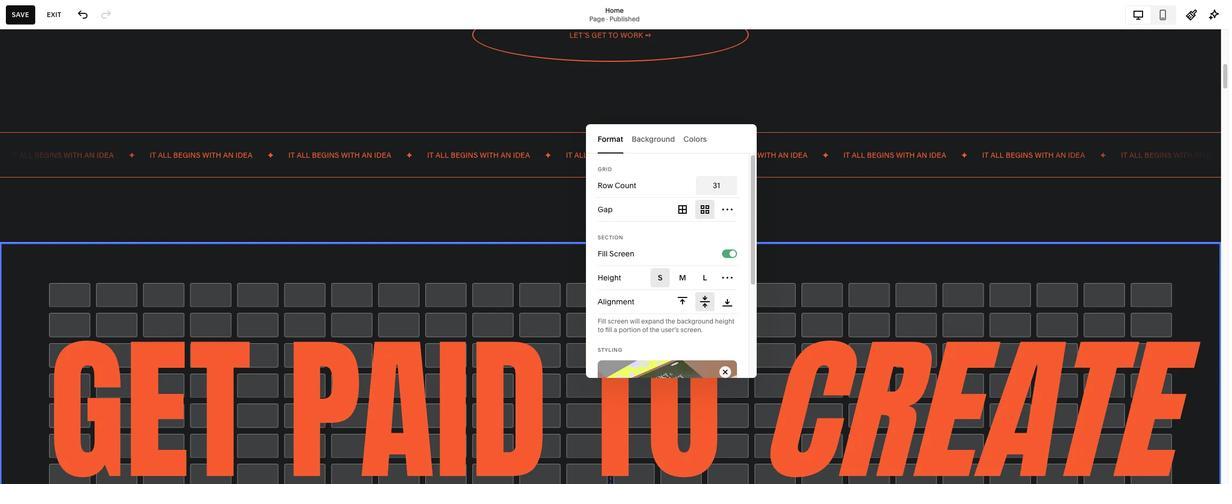 Task type: locate. For each thing, give the bounding box(es) containing it.
0 horizontal spatial tab list
[[598, 124, 745, 154]]

colors button
[[684, 124, 707, 154]]

alignment
[[598, 297, 634, 307]]

0 vertical spatial the
[[666, 318, 675, 326]]

home
[[605, 6, 624, 14]]

exit
[[47, 10, 61, 18]]

option group for height
[[673, 292, 737, 312]]

1 horizontal spatial the
[[666, 318, 675, 326]]

fill down section
[[598, 249, 608, 259]]

a
[[614, 326, 617, 334]]

background
[[632, 134, 675, 144]]

will
[[630, 318, 640, 326]]

1 horizontal spatial tab list
[[1126, 6, 1175, 23]]

screen
[[608, 318, 628, 326]]

s
[[658, 273, 662, 283]]

height
[[598, 273, 621, 283]]

1 vertical spatial fill
[[598, 318, 606, 326]]

0 vertical spatial fill
[[598, 249, 608, 259]]

fill inside fill screen will expand the background height to fill a portion of the user's screen.
[[598, 318, 606, 326]]

fill for fill screen
[[598, 249, 608, 259]]

screen.
[[680, 326, 703, 334]]

section
[[598, 235, 623, 241]]

asset
[[18, 375, 41, 386]]

grid
[[598, 167, 612, 172]]

fill screen
[[598, 249, 634, 259]]

2 vertical spatial option group
[[673, 292, 737, 312]]

user's
[[661, 326, 679, 334]]

settings
[[18, 394, 51, 405]]

tab list
[[1126, 6, 1175, 23], [598, 124, 745, 154]]

peterson
[[64, 448, 91, 456]]

format button
[[598, 124, 623, 154]]

background
[[677, 318, 714, 326]]

gap
[[598, 205, 613, 215]]

the
[[666, 318, 675, 326], [650, 326, 660, 334]]

background button
[[632, 124, 675, 154]]

the down the expand
[[650, 326, 660, 334]]

None checkbox
[[730, 251, 736, 257]]

option group
[[671, 198, 737, 221], [651, 268, 737, 288], [673, 292, 737, 312]]

1 fill from the top
[[598, 249, 608, 259]]

settings link
[[18, 394, 118, 406]]

the up the user's
[[666, 318, 675, 326]]

published
[[609, 15, 640, 23]]

styling
[[598, 347, 622, 353]]

1 vertical spatial option group
[[651, 268, 737, 288]]

0 vertical spatial option group
[[671, 198, 737, 221]]

2 fill from the top
[[598, 318, 606, 326]]

save button
[[6, 5, 35, 24]]

set row and column gap into zero image
[[671, 198, 694, 221]]

tab list containing format
[[598, 124, 745, 154]]

0 horizontal spatial the
[[650, 326, 660, 334]]

fill up to
[[598, 318, 606, 326]]

1 vertical spatial the
[[650, 326, 660, 334]]

1 vertical spatial tab list
[[598, 124, 745, 154]]

to
[[598, 326, 604, 334]]

fill
[[598, 249, 608, 259], [598, 318, 606, 326]]



Task type: describe. For each thing, give the bounding box(es) containing it.
fill
[[605, 326, 612, 334]]

james.peterson1902@gmail.com
[[42, 457, 140, 465]]

option group for row count
[[671, 198, 737, 221]]

l
[[703, 273, 707, 283]]

option group containing s
[[651, 268, 737, 288]]

·
[[606, 15, 608, 23]]

contacts
[[18, 124, 54, 134]]

screen
[[609, 249, 634, 259]]

analytics link
[[18, 142, 118, 155]]

home page · published
[[589, 6, 640, 23]]

row count
[[598, 181, 636, 191]]

section divider promotional video image
[[598, 361, 737, 417]]

height
[[715, 318, 734, 326]]

james peterson james.peterson1902@gmail.com
[[42, 448, 140, 465]]

row
[[598, 181, 613, 191]]

portion
[[619, 326, 641, 334]]

library
[[43, 375, 71, 386]]

save
[[12, 10, 29, 18]]

colors
[[684, 134, 707, 144]]

fill for fill screen will expand the background height to fill a portion of the user's screen.
[[598, 318, 606, 326]]

page
[[589, 15, 605, 23]]

Row Count number field
[[696, 176, 737, 195]]

of
[[642, 326, 648, 334]]

exit button
[[41, 5, 67, 24]]

contacts link
[[18, 123, 118, 136]]

asset library link
[[18, 374, 118, 387]]

asset library
[[18, 375, 71, 386]]

expand
[[641, 318, 664, 326]]

format
[[598, 134, 623, 144]]

analytics
[[18, 143, 55, 154]]

m
[[679, 273, 686, 283]]

fill screen will expand the background height to fill a portion of the user's screen.
[[598, 318, 734, 334]]

james
[[42, 448, 62, 456]]

0 vertical spatial tab list
[[1126, 6, 1175, 23]]

count
[[615, 181, 636, 191]]



Task type: vqa. For each thing, say whether or not it's contained in the screenshot.
Height's the L
no



